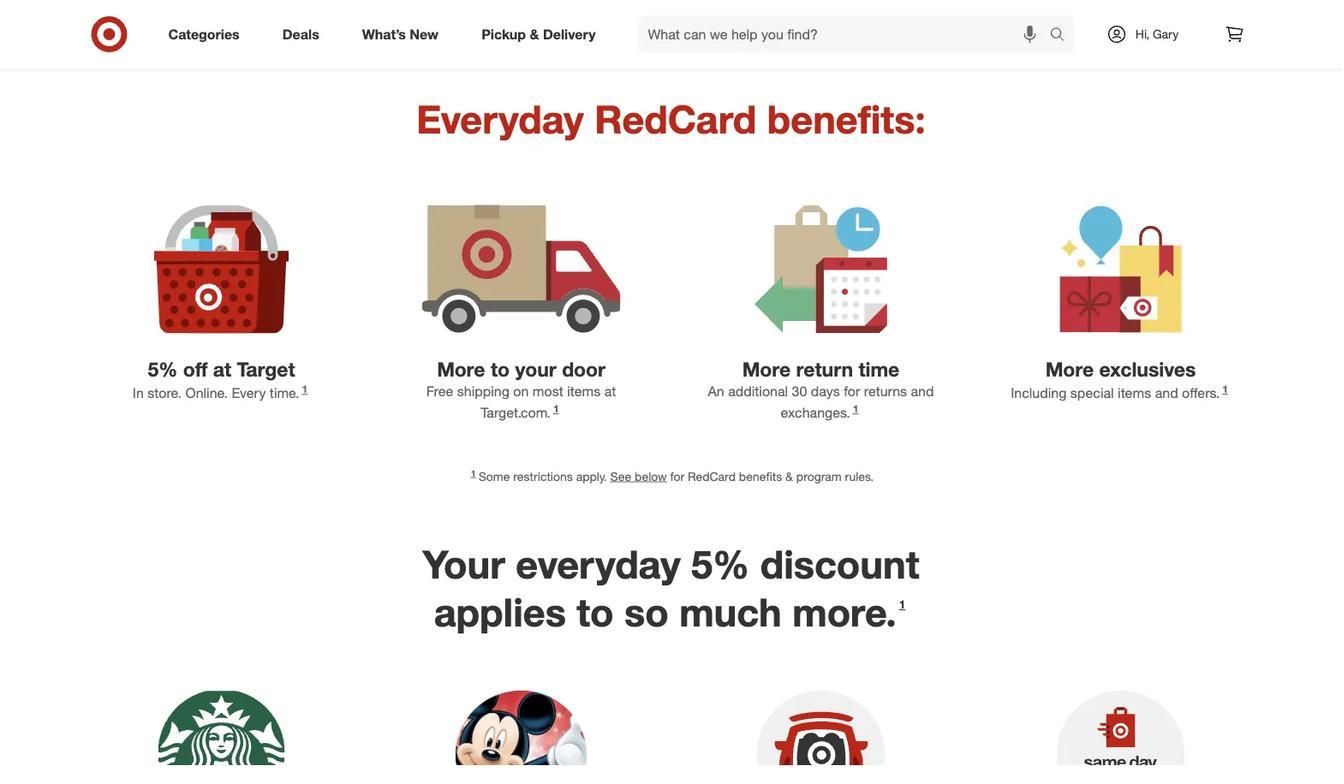 Task type: vqa. For each thing, say whether or not it's contained in the screenshot.
to
yes



Task type: locate. For each thing, give the bounding box(es) containing it.
on
[[514, 383, 529, 400]]

2 more from the left
[[743, 358, 791, 382]]

and right returns
[[911, 383, 934, 400]]

offers.
[[1183, 385, 1220, 402]]

0 horizontal spatial and
[[911, 383, 934, 400]]

target up 'every'
[[237, 358, 295, 382]]

to down the 'everyday'
[[577, 589, 614, 636]]

and
[[911, 383, 934, 400], [1156, 385, 1179, 402]]

for inside '1 some restrictions apply. see below for redcard benefits & program rules.'
[[671, 469, 685, 484]]

mastercard.
[[295, 2, 349, 15]]

1 vertical spatial apply.
[[576, 469, 607, 484]]

more up free
[[437, 358, 486, 382]]

1 vertical spatial &
[[786, 469, 793, 484]]

only
[[121, 2, 142, 15]]

5% off at target in store. online. every time. 1
[[133, 358, 308, 402]]

below
[[635, 469, 667, 484]]

search
[[1042, 27, 1084, 44]]

more exclusives including special items and offers. 1
[[1011, 358, 1229, 402]]

target right 'a'
[[264, 2, 292, 15]]

search button
[[1042, 15, 1084, 57]]

new
[[410, 26, 439, 42]]

0 vertical spatial at
[[213, 358, 231, 382]]

and inside the more exclusives including special items and offers. 1
[[1156, 385, 1179, 402]]

door
[[562, 358, 606, 382]]

1 horizontal spatial &
[[786, 469, 793, 484]]

to inside your everyday 5% discount applies to so much more. 1
[[577, 589, 614, 636]]

items down exclusives
[[1118, 385, 1152, 402]]

more
[[437, 358, 486, 382], [743, 358, 791, 382], [1046, 358, 1094, 382]]

& right pickup
[[530, 26, 539, 42]]

1 right offers.
[[1223, 383, 1229, 396]]

to
[[491, 358, 510, 382], [577, 589, 614, 636]]

at down the door
[[605, 383, 616, 400]]

target inside 5% off at target in store. online. every time. 1
[[237, 358, 295, 382]]

5% inside 5% off at target in store. online. every time. 1
[[148, 358, 178, 382]]

0 vertical spatial redcard
[[595, 96, 757, 143]]

0 horizontal spatial more
[[437, 358, 486, 382]]

1 right more.
[[900, 598, 906, 612]]

categories
[[168, 26, 240, 42]]

items inside free shipping on most items at target.com.
[[567, 383, 601, 400]]

5% up much
[[692, 541, 750, 588]]

3 only for guests approved for a target mastercard. restrictions apply.
[[113, 2, 436, 15]]

at
[[213, 358, 231, 382], [605, 383, 616, 400]]

1 horizontal spatial and
[[1156, 385, 1179, 402]]

5% inside your everyday 5% discount applies to so much more. 1
[[692, 541, 750, 588]]

at right off
[[213, 358, 231, 382]]

redcard
[[595, 96, 757, 143], [688, 469, 736, 484]]

1 right exchanges.
[[853, 403, 859, 416]]

apply. up new
[[410, 2, 436, 15]]

shipping
[[457, 383, 510, 400]]

additional
[[729, 383, 788, 400]]

days
[[811, 383, 840, 400]]

items for exclusives
[[1118, 385, 1152, 402]]

gary
[[1153, 27, 1179, 42]]

apply.
[[410, 2, 436, 15], [576, 469, 607, 484]]

more up additional
[[743, 358, 791, 382]]

every
[[232, 385, 266, 402]]

0 horizontal spatial items
[[567, 383, 601, 400]]

guests
[[160, 2, 191, 15]]

for
[[145, 2, 157, 15], [240, 2, 253, 15], [844, 383, 861, 400], [671, 469, 685, 484]]

1 horizontal spatial at
[[605, 383, 616, 400]]

for right days
[[844, 383, 861, 400]]

redcard inside '1 some restrictions apply. see below for redcard benefits & program rules.'
[[688, 469, 736, 484]]

1 left some
[[471, 468, 476, 479]]

more for more to your door
[[437, 358, 486, 382]]

for right below
[[671, 469, 685, 484]]

1 horizontal spatial more
[[743, 358, 791, 382]]

2 horizontal spatial more
[[1046, 358, 1094, 382]]

off
[[183, 358, 208, 382]]

your
[[515, 358, 557, 382]]

some
[[479, 469, 510, 484]]

items inside the more exclusives including special items and offers. 1
[[1118, 385, 1152, 402]]

starbucks logo image
[[158, 692, 285, 767]]

rules.
[[845, 469, 874, 484]]

program
[[797, 469, 842, 484]]

truck icon image
[[422, 205, 621, 334]]

online.
[[186, 385, 228, 402]]

0 vertical spatial &
[[530, 26, 539, 42]]

pickup & delivery link
[[467, 15, 617, 53]]

5%
[[148, 358, 178, 382], [692, 541, 750, 588]]

gift icon image
[[1060, 205, 1182, 334]]

in
[[133, 385, 144, 402]]

0 horizontal spatial at
[[213, 358, 231, 382]]

1
[[302, 383, 308, 396], [1223, 383, 1229, 396], [554, 403, 559, 416], [853, 403, 859, 416], [471, 468, 476, 479], [900, 598, 906, 612]]

1 vertical spatial target
[[237, 358, 295, 382]]

1 horizontal spatial apply.
[[576, 469, 607, 484]]

more up special
[[1046, 358, 1094, 382]]

1 link for more to your door
[[551, 403, 562, 421]]

discount
[[761, 541, 920, 588]]

an
[[708, 383, 725, 400]]

0 vertical spatial to
[[491, 358, 510, 382]]

gift cards icon image
[[456, 692, 587, 767]]

0 vertical spatial apply.
[[410, 2, 436, 15]]

restrictions
[[514, 469, 573, 484]]

1 more from the left
[[437, 358, 486, 382]]

1 link
[[300, 383, 310, 402], [1220, 383, 1231, 402], [551, 403, 562, 421], [851, 403, 862, 421], [897, 598, 909, 618]]

1 link for more exclusives
[[1220, 383, 1231, 402]]

1 horizontal spatial 5%
[[692, 541, 750, 588]]

0 horizontal spatial apply.
[[410, 2, 436, 15]]

0 horizontal spatial &
[[530, 26, 539, 42]]

3
[[113, 2, 118, 15]]

to up "shipping"
[[491, 358, 510, 382]]

items
[[567, 383, 601, 400], [1118, 385, 1152, 402]]

5% up store.
[[148, 358, 178, 382]]

categories link
[[154, 15, 261, 53]]

1 horizontal spatial to
[[577, 589, 614, 636]]

0 horizontal spatial to
[[491, 358, 510, 382]]

most
[[533, 383, 564, 400]]

& right benefits at bottom
[[786, 469, 793, 484]]

1 right time.
[[302, 383, 308, 396]]

1 vertical spatial at
[[605, 383, 616, 400]]

1 vertical spatial redcard
[[688, 469, 736, 484]]

apply. left see
[[576, 469, 607, 484]]

1 vertical spatial to
[[577, 589, 614, 636]]

1 horizontal spatial items
[[1118, 385, 1152, 402]]

0 horizontal spatial 5%
[[148, 358, 178, 382]]

applies
[[434, 589, 566, 636]]

&
[[530, 26, 539, 42], [786, 469, 793, 484]]

what's new link
[[348, 15, 460, 53]]

0 vertical spatial target
[[264, 2, 292, 15]]

1 vertical spatial 5%
[[692, 541, 750, 588]]

3 more from the left
[[1046, 358, 1094, 382]]

1 inside the more exclusives including special items and offers. 1
[[1223, 383, 1229, 396]]

and down exclusives
[[1156, 385, 1179, 402]]

at inside free shipping on most items at target.com.
[[605, 383, 616, 400]]

time
[[859, 358, 900, 382]]

target
[[264, 2, 292, 15], [237, 358, 295, 382]]

0 vertical spatial 5%
[[148, 358, 178, 382]]

approved
[[194, 2, 237, 15]]

items down the door
[[567, 383, 601, 400]]

what's
[[362, 26, 406, 42]]

1 down most
[[554, 403, 559, 416]]



Task type: describe. For each thing, give the bounding box(es) containing it.
free shipping on most items at target.com.
[[426, 383, 616, 421]]

deals
[[283, 26, 319, 42]]

your
[[423, 541, 505, 588]]

1 inside '1 some restrictions apply. see below for redcard benefits & program rules.'
[[471, 468, 476, 479]]

benefits
[[739, 469, 783, 484]]

3 only for guests approved for a target mastercard. restrictions apply. link
[[113, 2, 494, 15]]

apply. inside '1 some restrictions apply. see below for redcard benefits & program rules.'
[[576, 469, 607, 484]]

1 some restrictions apply. see below for redcard benefits & program rules.
[[471, 468, 874, 484]]

more return time
[[743, 358, 900, 382]]

everyday
[[516, 541, 681, 588]]

see
[[611, 469, 632, 484]]

benefits:
[[768, 96, 926, 143]]

more.
[[793, 589, 897, 636]]

much
[[680, 589, 782, 636]]

delivery
[[543, 26, 596, 42]]

What can we help you find? suggestions appear below search field
[[638, 15, 1054, 53]]

what's new
[[362, 26, 439, 42]]

restrictions
[[352, 2, 407, 15]]

hi,
[[1136, 27, 1150, 42]]

everyday redcard benefits:
[[417, 96, 926, 143]]

target.com.
[[481, 405, 551, 421]]

pickup
[[482, 26, 526, 42]]

drive up logo image
[[757, 692, 886, 767]]

1 inside 5% off at target in store. online. every time. 1
[[302, 383, 308, 396]]

1 link for more return time
[[851, 403, 862, 421]]

at inside 5% off at target in store. online. every time. 1
[[213, 358, 231, 382]]

more to your door
[[437, 358, 606, 382]]

more for more return time
[[743, 358, 791, 382]]

deals link
[[268, 15, 341, 53]]

basket icon image
[[154, 205, 289, 334]]

& inside '1 some restrictions apply. see below for redcard benefits & program rules.'
[[786, 469, 793, 484]]

exchanges.
[[781, 405, 851, 421]]

& inside pickup & delivery link
[[530, 26, 539, 42]]

more return time icon image
[[755, 205, 888, 334]]

for inside an additional 30 days for returns and exchanges.
[[844, 383, 861, 400]]

exclusives
[[1100, 358, 1197, 382]]

and inside an additional 30 days for returns and exchanges.
[[911, 383, 934, 400]]

more inside the more exclusives including special items and offers. 1
[[1046, 358, 1094, 382]]

return
[[797, 358, 854, 382]]

an additional 30 days for returns and exchanges.
[[708, 383, 934, 421]]

special
[[1071, 385, 1115, 402]]

for left 'a'
[[240, 2, 253, 15]]

1 inside your everyday 5% discount applies to so much more. 1
[[900, 598, 906, 612]]

time.
[[270, 385, 300, 402]]

shipt logo image
[[1057, 692, 1186, 767]]

so
[[625, 589, 669, 636]]

your everyday 5% discount applies to so much more. 1
[[423, 541, 920, 636]]

returns
[[864, 383, 908, 400]]

1 link for 5% off at target
[[300, 383, 310, 402]]

pickup & delivery
[[482, 26, 596, 42]]

everyday
[[417, 96, 584, 143]]

hi, gary
[[1136, 27, 1179, 42]]

a
[[255, 2, 261, 15]]

items for shipping
[[567, 383, 601, 400]]

including
[[1011, 385, 1067, 402]]

30
[[792, 383, 808, 400]]

store.
[[148, 385, 182, 402]]

for right only
[[145, 2, 157, 15]]

free
[[426, 383, 454, 400]]



